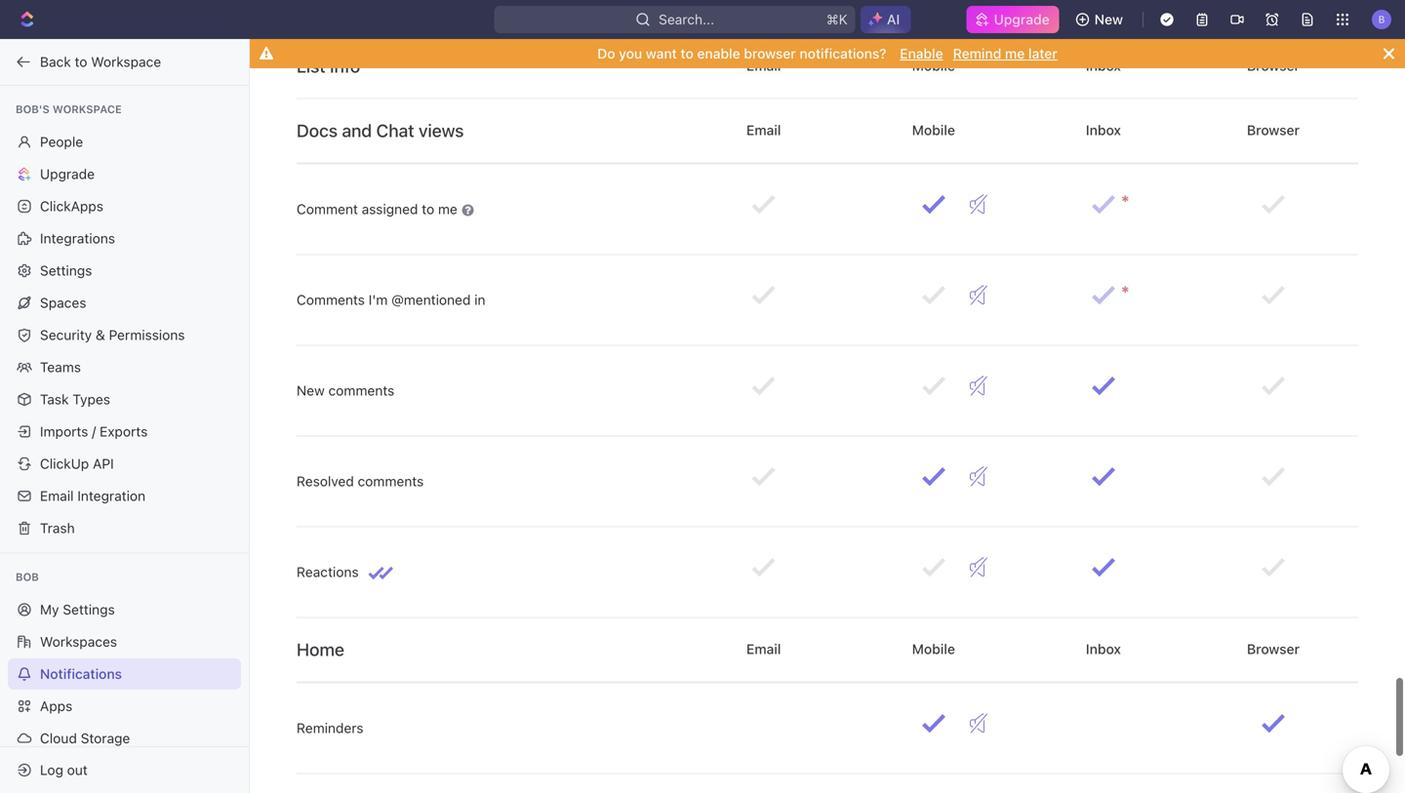 Task type: vqa. For each thing, say whether or not it's contained in the screenshot.
Share button
no



Task type: describe. For each thing, give the bounding box(es) containing it.
integrations link
[[8, 223, 241, 254]]

comment
[[297, 201, 358, 217]]

bob's
[[16, 103, 50, 116]]

people link
[[8, 126, 241, 158]]

my
[[40, 602, 59, 618]]

1 horizontal spatial to
[[422, 201, 434, 217]]

0 horizontal spatial upgrade link
[[8, 159, 241, 190]]

browser
[[744, 45, 796, 61]]

chat
[[376, 120, 414, 141]]

workspaces link
[[8, 627, 241, 658]]

1 vertical spatial me
[[438, 201, 458, 217]]

trash link
[[8, 513, 241, 544]]

4 off image from the top
[[970, 558, 987, 577]]

off image
[[970, 467, 987, 487]]

new comments
[[297, 383, 395, 399]]

cloud
[[40, 730, 77, 747]]

do you want to enable browser notifications? enable remind me later
[[597, 45, 1058, 61]]

security
[[40, 327, 92, 343]]

notifications link
[[8, 659, 241, 690]]

imports / exports link
[[8, 416, 241, 447]]

apps
[[40, 698, 72, 714]]

reactions
[[297, 564, 359, 580]]

0 vertical spatial settings
[[40, 263, 92, 279]]

inbox for home
[[1083, 641, 1125, 657]]

storage
[[81, 730, 130, 747]]

spaces
[[40, 295, 86, 311]]

comments for new comments
[[328, 383, 395, 399]]

new button
[[1067, 4, 1135, 35]]

clickapps
[[40, 198, 103, 214]]

upgrade for upgrade link to the right
[[994, 11, 1050, 27]]

task types
[[40, 391, 110, 407]]

upgrade for upgrade link to the left
[[40, 166, 95, 182]]

permissions
[[109, 327, 185, 343]]

ai
[[887, 11, 900, 27]]

list info
[[297, 56, 360, 77]]

you
[[619, 45, 642, 61]]

off image for comments i'm @mentioned in
[[970, 286, 987, 305]]

mobile for home
[[909, 641, 959, 657]]

1 vertical spatial settings
[[63, 602, 115, 618]]

security & permissions link
[[8, 320, 241, 351]]

inbox for docs and chat views
[[1083, 122, 1125, 138]]

off image for new comments
[[970, 376, 987, 396]]

back to workspace
[[40, 54, 161, 70]]

imports / exports
[[40, 424, 148, 440]]

off image for comment assigned to me
[[970, 195, 987, 214]]

enable
[[697, 45, 740, 61]]

enable
[[900, 45, 943, 61]]

1 horizontal spatial upgrade link
[[967, 6, 1060, 33]]

do
[[597, 45, 615, 61]]

search...
[[659, 11, 715, 27]]

log
[[40, 762, 63, 778]]

apps link
[[8, 691, 241, 722]]

resolved
[[297, 473, 354, 489]]

/
[[92, 424, 96, 440]]

later
[[1029, 45, 1058, 61]]

docs and chat views
[[297, 120, 464, 141]]

1 vertical spatial workspace
[[53, 103, 122, 116]]

integration
[[77, 488, 146, 504]]

b
[[1379, 13, 1385, 25]]

email integration
[[40, 488, 146, 504]]

security & permissions
[[40, 327, 185, 343]]

api
[[93, 456, 114, 472]]

&
[[96, 327, 105, 343]]

people
[[40, 134, 83, 150]]

mobile for docs and chat views
[[909, 122, 959, 138]]

list
[[297, 56, 326, 77]]

new for new comments
[[297, 383, 325, 399]]

clickup api link
[[8, 448, 241, 480]]

my settings
[[40, 602, 115, 618]]



Task type: locate. For each thing, give the bounding box(es) containing it.
3 inbox from the top
[[1083, 641, 1125, 657]]

upgrade
[[994, 11, 1050, 27], [40, 166, 95, 182]]

inbox
[[1083, 58, 1125, 74], [1083, 122, 1125, 138], [1083, 641, 1125, 657]]

ai button
[[861, 6, 911, 33]]

log out
[[40, 762, 88, 778]]

task
[[40, 391, 69, 407]]

@mentioned
[[391, 292, 471, 308]]

workspaces
[[40, 634, 117, 650]]

1 horizontal spatial me
[[1005, 45, 1025, 61]]

email integration link
[[8, 481, 241, 512]]

to inside back to workspace button
[[75, 54, 87, 70]]

comments
[[328, 383, 395, 399], [358, 473, 424, 489]]

2 off image from the top
[[970, 286, 987, 305]]

1 browser from the top
[[1244, 58, 1304, 74]]

want
[[646, 45, 677, 61]]

email
[[743, 58, 785, 74], [743, 122, 785, 138], [40, 488, 74, 504], [743, 641, 785, 657]]

0 horizontal spatial me
[[438, 201, 458, 217]]

my settings link
[[8, 594, 241, 626]]

0 horizontal spatial to
[[75, 54, 87, 70]]

trash
[[40, 520, 75, 536]]

1 vertical spatial upgrade
[[40, 166, 95, 182]]

0 vertical spatial workspace
[[91, 54, 161, 70]]

back to workspace button
[[8, 46, 231, 78]]

workspace right back
[[91, 54, 161, 70]]

teams link
[[8, 352, 241, 383]]

0 vertical spatial comments
[[328, 383, 395, 399]]

⌘k
[[827, 11, 848, 27]]

to right want at the left top
[[681, 45, 694, 61]]

3 mobile from the top
[[909, 641, 959, 657]]

me left later
[[1005, 45, 1025, 61]]

1 vertical spatial comments
[[358, 473, 424, 489]]

cloud storage
[[40, 730, 130, 747]]

assigned
[[362, 201, 418, 217]]

1 vertical spatial inbox
[[1083, 122, 1125, 138]]

and
[[342, 120, 372, 141]]

home
[[297, 639, 344, 660]]

0 vertical spatial inbox
[[1083, 58, 1125, 74]]

comment assigned to me
[[297, 201, 461, 217]]

types
[[72, 391, 110, 407]]

settings up spaces
[[40, 263, 92, 279]]

upgrade up later
[[994, 11, 1050, 27]]

browser
[[1244, 58, 1304, 74], [1244, 122, 1304, 138], [1244, 641, 1304, 657]]

me right assigned
[[438, 201, 458, 217]]

2 inbox from the top
[[1083, 122, 1125, 138]]

settings
[[40, 263, 92, 279], [63, 602, 115, 618]]

comments right resolved
[[358, 473, 424, 489]]

2 browser from the top
[[1244, 122, 1304, 138]]

off image
[[970, 195, 987, 214], [970, 286, 987, 305], [970, 376, 987, 396], [970, 558, 987, 577], [970, 714, 987, 734]]

2 vertical spatial inbox
[[1083, 641, 1125, 657]]

1 vertical spatial upgrade link
[[8, 159, 241, 190]]

workspace inside button
[[91, 54, 161, 70]]

views
[[419, 120, 464, 141]]

2 mobile from the top
[[909, 122, 959, 138]]

reminders
[[297, 720, 364, 736]]

comments for resolved comments
[[358, 473, 424, 489]]

1 horizontal spatial new
[[1095, 11, 1123, 27]]

i'm
[[369, 292, 388, 308]]

info
[[330, 56, 360, 77]]

clickup
[[40, 456, 89, 472]]

integrations
[[40, 230, 115, 246]]

2 vertical spatial mobile
[[909, 641, 959, 657]]

new inside button
[[1095, 11, 1123, 27]]

spaces link
[[8, 287, 241, 319]]

upgrade link up clickapps link
[[8, 159, 241, 190]]

workspace
[[91, 54, 161, 70], [53, 103, 122, 116]]

new for new
[[1095, 11, 1123, 27]]

back
[[40, 54, 71, 70]]

notifications?
[[800, 45, 887, 61]]

cloud storage link
[[8, 723, 241, 754]]

browser for docs and chat views
[[1244, 122, 1304, 138]]

settings link
[[8, 255, 241, 286]]

log out button
[[8, 755, 232, 786]]

comments up resolved comments
[[328, 383, 395, 399]]

1 vertical spatial browser
[[1244, 122, 1304, 138]]

browser for home
[[1244, 641, 1304, 657]]

bob
[[16, 571, 39, 584]]

1 horizontal spatial upgrade
[[994, 11, 1050, 27]]

0 vertical spatial me
[[1005, 45, 1025, 61]]

1 inbox from the top
[[1083, 58, 1125, 74]]

0 vertical spatial new
[[1095, 11, 1123, 27]]

mobile
[[909, 58, 959, 74], [909, 122, 959, 138], [909, 641, 959, 657]]

notifications
[[40, 666, 122, 682]]

in
[[474, 292, 486, 308]]

b button
[[1366, 4, 1398, 35]]

clickapps link
[[8, 191, 241, 222]]

to right back
[[75, 54, 87, 70]]

2 vertical spatial browser
[[1244, 641, 1304, 657]]

resolved comments
[[297, 473, 424, 489]]

3 browser from the top
[[1244, 641, 1304, 657]]

1 vertical spatial mobile
[[909, 122, 959, 138]]

0 vertical spatial mobile
[[909, 58, 959, 74]]

comments
[[297, 292, 365, 308]]

docs
[[297, 120, 338, 141]]

0 horizontal spatial new
[[297, 383, 325, 399]]

me
[[1005, 45, 1025, 61], [438, 201, 458, 217]]

clickup api
[[40, 456, 114, 472]]

upgrade up clickapps
[[40, 166, 95, 182]]

exports
[[100, 424, 148, 440]]

teams
[[40, 359, 81, 375]]

bob's workspace
[[16, 103, 122, 116]]

remind
[[953, 45, 1002, 61]]

1 mobile from the top
[[909, 58, 959, 74]]

0 vertical spatial browser
[[1244, 58, 1304, 74]]

settings up the workspaces
[[63, 602, 115, 618]]

0 vertical spatial upgrade link
[[967, 6, 1060, 33]]

upgrade link up later
[[967, 6, 1060, 33]]

3 off image from the top
[[970, 376, 987, 396]]

1 off image from the top
[[970, 195, 987, 214]]

task types link
[[8, 384, 241, 415]]

upgrade link
[[967, 6, 1060, 33], [8, 159, 241, 190]]

to right assigned
[[422, 201, 434, 217]]

2 horizontal spatial to
[[681, 45, 694, 61]]

0 vertical spatial upgrade
[[994, 11, 1050, 27]]

5 off image from the top
[[970, 714, 987, 734]]

0 horizontal spatial upgrade
[[40, 166, 95, 182]]

new
[[1095, 11, 1123, 27], [297, 383, 325, 399]]

1 vertical spatial new
[[297, 383, 325, 399]]

workspace up people
[[53, 103, 122, 116]]

comments i'm @mentioned in
[[297, 292, 486, 308]]

to
[[681, 45, 694, 61], [75, 54, 87, 70], [422, 201, 434, 217]]

imports
[[40, 424, 88, 440]]

out
[[67, 762, 88, 778]]



